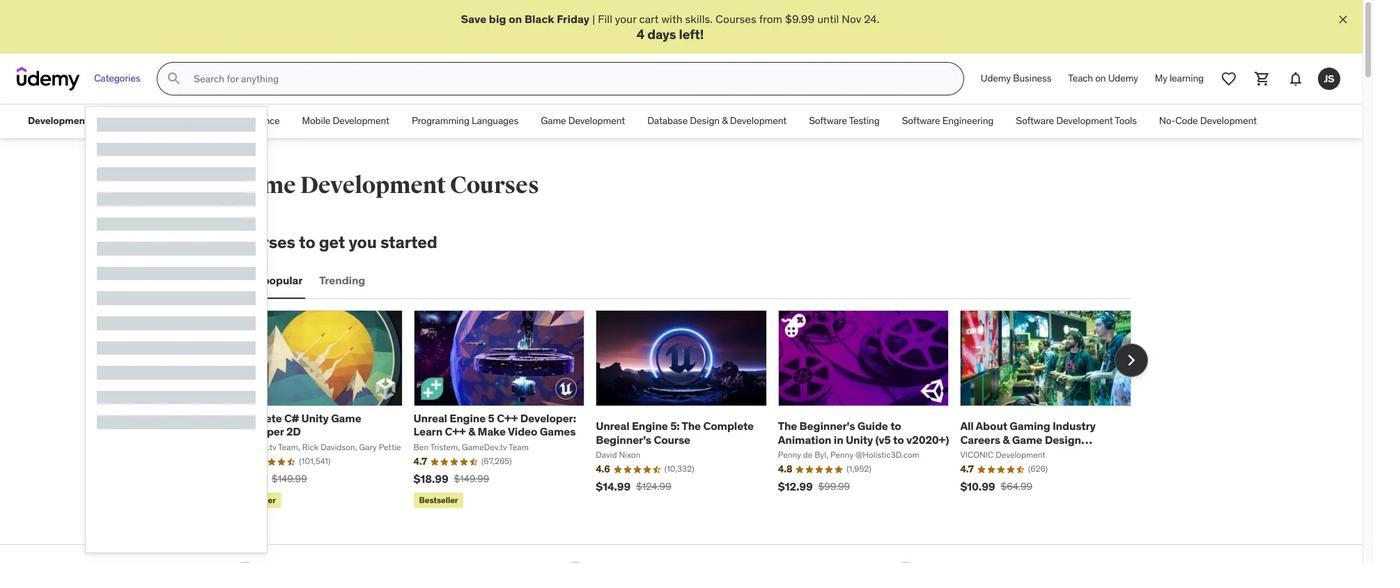 Task type: describe. For each thing, give the bounding box(es) containing it.
my learning link
[[1147, 62, 1212, 96]]

programming
[[412, 115, 470, 127]]

js
[[1324, 72, 1335, 85]]

24.
[[864, 12, 880, 26]]

friday
[[557, 12, 590, 26]]

to left get
[[299, 231, 315, 253]]

web
[[123, 115, 143, 127]]

& inside "database design & development" link
[[722, 115, 728, 127]]

big
[[489, 12, 506, 26]]

unreal engine 5 c++ developer: learn c++ & make video games link
[[414, 411, 576, 439]]

no-code development link
[[1148, 105, 1268, 138]]

$9.99
[[785, 12, 815, 26]]

the beginner's guide to animation in unity (v5 to v2020+) link
[[778, 419, 949, 446]]

left!
[[679, 26, 704, 43]]

teach on udemy
[[1068, 72, 1138, 85]]

science
[[246, 115, 280, 127]]

engine for c++
[[450, 411, 486, 425]]

software engineering link
[[891, 105, 1005, 138]]

programming languages
[[412, 115, 519, 127]]

developer
[[231, 425, 284, 439]]

learn
[[414, 425, 443, 439]]

2 udemy from the left
[[1108, 72, 1138, 85]]

1 horizontal spatial on
[[1096, 72, 1106, 85]]

nov
[[842, 12, 861, 26]]

languages
[[472, 115, 519, 127]]

until
[[817, 12, 839, 26]]

4
[[637, 26, 645, 43]]

unity inside the beginner's guide to animation in unity (v5 to v2020+)
[[846, 432, 873, 446]]

gaming
[[1010, 419, 1050, 433]]

5
[[488, 411, 495, 425]]

programming languages link
[[401, 105, 530, 138]]

1 udemy from the left
[[981, 72, 1011, 85]]

code
[[1176, 115, 1198, 127]]

database
[[647, 115, 688, 127]]

the inside the beginner's guide to animation in unity (v5 to v2020+)
[[778, 419, 797, 433]]

2d
[[286, 425, 301, 439]]

from
[[759, 12, 783, 26]]

the beginner's guide to animation in unity (v5 to v2020+)
[[778, 419, 949, 446]]

software development tools link
[[1005, 105, 1148, 138]]

no-
[[1159, 115, 1176, 127]]

about
[[976, 419, 1008, 433]]

0 horizontal spatial c++
[[445, 425, 466, 439]]

to right "(v5"
[[893, 432, 904, 446]]

tools
[[1115, 115, 1137, 127]]

all about gaming industry careers & game design fundamentals link
[[960, 419, 1096, 460]]

carousel element
[[231, 310, 1148, 511]]

1 horizontal spatial c++
[[497, 411, 518, 425]]

data science
[[224, 115, 280, 127]]

unity inside complete c# unity game developer 2d
[[301, 411, 329, 425]]

data
[[224, 115, 244, 127]]

categories button
[[86, 62, 149, 96]]

udemy business link
[[973, 62, 1060, 96]]

|
[[592, 12, 595, 26]]

game development
[[541, 115, 625, 127]]

web development
[[123, 115, 201, 127]]

software engineering
[[902, 115, 994, 127]]

my learning
[[1155, 72, 1204, 85]]

business
[[1013, 72, 1052, 85]]

teach on udemy link
[[1060, 62, 1147, 96]]

careers
[[960, 432, 1001, 446]]

get
[[319, 231, 345, 253]]

in
[[834, 432, 844, 446]]

udemy business
[[981, 72, 1052, 85]]

beginner's inside the beginner's guide to animation in unity (v5 to v2020+)
[[800, 419, 855, 433]]

c#
[[284, 411, 299, 425]]

engineering
[[943, 115, 994, 127]]

guide
[[858, 419, 888, 433]]

unreal for beginner's
[[596, 419, 630, 433]]

data science link
[[213, 105, 291, 138]]

animation
[[778, 432, 832, 446]]

all
[[960, 419, 974, 433]]

unreal engine 5: the complete beginner's course
[[596, 419, 754, 446]]

with
[[662, 12, 683, 26]]

(v5
[[876, 432, 891, 446]]

teach
[[1068, 72, 1093, 85]]

the inside unreal engine 5: the complete beginner's course
[[682, 419, 701, 433]]

js link
[[1313, 62, 1346, 96]]

v2020+)
[[907, 432, 949, 446]]

next image
[[1120, 349, 1143, 371]]

fill
[[598, 12, 612, 26]]

1 vertical spatial courses
[[450, 171, 539, 200]]



Task type: locate. For each thing, give the bounding box(es) containing it.
1 the from the left
[[682, 419, 701, 433]]

all about gaming industry careers & game design fundamentals
[[960, 419, 1096, 460]]

udemy
[[981, 72, 1011, 85], [1108, 72, 1138, 85]]

mobile development
[[302, 115, 389, 127]]

development link
[[17, 105, 100, 138]]

beginner's
[[800, 419, 855, 433], [596, 432, 652, 446]]

unreal left 5
[[414, 411, 447, 425]]

mobile
[[302, 115, 331, 127]]

complete c# unity game developer 2d
[[231, 411, 361, 439]]

the right 5: at the left bottom of the page
[[682, 419, 701, 433]]

0 horizontal spatial software
[[809, 115, 847, 127]]

cart
[[639, 12, 659, 26]]

1 horizontal spatial software
[[902, 115, 940, 127]]

2 software from the left
[[902, 115, 940, 127]]

courses inside 'save big on black friday | fill your cart with skills. courses from $9.99 until nov 24. 4 days left!'
[[716, 12, 757, 26]]

1 horizontal spatial unreal
[[596, 419, 630, 433]]

black
[[525, 12, 554, 26]]

1 horizontal spatial beginner's
[[800, 419, 855, 433]]

game inside the all about gaming industry careers & game design fundamentals
[[1012, 432, 1043, 446]]

courses
[[716, 12, 757, 26], [450, 171, 539, 200], [231, 231, 295, 253]]

0 horizontal spatial unreal
[[414, 411, 447, 425]]

1 horizontal spatial &
[[722, 115, 728, 127]]

design right database
[[690, 115, 720, 127]]

started
[[380, 231, 437, 253]]

unity right in
[[846, 432, 873, 446]]

software testing link
[[798, 105, 891, 138]]

engine inside unreal engine 5: the complete beginner's course
[[632, 419, 668, 433]]

c++ right learn
[[445, 425, 466, 439]]

design right fundamentals
[[1045, 432, 1081, 446]]

to
[[299, 231, 315, 253], [891, 419, 901, 433], [893, 432, 904, 446]]

no-code development
[[1159, 115, 1257, 127]]

beginner's left course
[[596, 432, 652, 446]]

engine for course
[[632, 419, 668, 433]]

on right teach
[[1096, 72, 1106, 85]]

1 horizontal spatial courses
[[450, 171, 539, 200]]

engine inside unreal engine 5 c++ developer: learn c++ & make video games
[[450, 411, 486, 425]]

0 horizontal spatial unity
[[301, 411, 329, 425]]

courses left from
[[716, 12, 757, 26]]

trending
[[319, 273, 365, 287]]

design inside the all about gaming industry careers & game design fundamentals
[[1045, 432, 1081, 446]]

software for software development tools
[[1016, 115, 1054, 127]]

0 horizontal spatial engine
[[450, 411, 486, 425]]

courses to get you started
[[231, 231, 437, 253]]

game development courses
[[231, 171, 539, 200]]

submit search image
[[166, 71, 183, 87]]

0 vertical spatial courses
[[716, 12, 757, 26]]

developer:
[[520, 411, 576, 425]]

& right database
[[722, 115, 728, 127]]

game down search for anything "text field"
[[541, 115, 566, 127]]

development
[[28, 115, 89, 127], [145, 115, 201, 127], [333, 115, 389, 127], [568, 115, 625, 127], [730, 115, 787, 127], [1056, 115, 1113, 127], [1200, 115, 1257, 127], [300, 171, 446, 200]]

skills.
[[685, 12, 713, 26]]

days
[[647, 26, 676, 43]]

game development link
[[530, 105, 636, 138]]

2 vertical spatial courses
[[231, 231, 295, 253]]

popular
[[262, 273, 303, 287]]

unreal inside unreal engine 5 c++ developer: learn c++ & make video games
[[414, 411, 447, 425]]

0 horizontal spatial &
[[468, 425, 475, 439]]

1 software from the left
[[809, 115, 847, 127]]

save
[[461, 12, 487, 26]]

beginner's left guide
[[800, 419, 855, 433]]

1 horizontal spatial unity
[[846, 432, 873, 446]]

Search for anything text field
[[191, 67, 947, 91]]

0 horizontal spatial on
[[509, 12, 522, 26]]

unreal inside unreal engine 5: the complete beginner's course
[[596, 419, 630, 433]]

& left make
[[468, 425, 475, 439]]

notifications image
[[1288, 71, 1304, 87]]

1 horizontal spatial engine
[[632, 419, 668, 433]]

unreal for learn
[[414, 411, 447, 425]]

1 vertical spatial unity
[[846, 432, 873, 446]]

courses up the "most popular"
[[231, 231, 295, 253]]

course
[[654, 432, 691, 446]]

the left in
[[778, 419, 797, 433]]

you
[[349, 231, 377, 253]]

database design & development
[[647, 115, 787, 127]]

to right guide
[[891, 419, 901, 433]]

database design & development link
[[636, 105, 798, 138]]

your
[[615, 12, 637, 26]]

engine left 5
[[450, 411, 486, 425]]

learning
[[1170, 72, 1204, 85]]

unreal right games
[[596, 419, 630, 433]]

5:
[[670, 419, 680, 433]]

engine left 5: at the left bottom of the page
[[632, 419, 668, 433]]

game down science
[[231, 171, 296, 200]]

most
[[234, 273, 260, 287]]

1 vertical spatial on
[[1096, 72, 1106, 85]]

unreal engine 5: the complete beginner's course link
[[596, 419, 754, 446]]

software for software engineering
[[902, 115, 940, 127]]

game right about on the bottom of page
[[1012, 432, 1043, 446]]

wishlist image
[[1221, 71, 1238, 87]]

3 software from the left
[[1016, 115, 1054, 127]]

0 horizontal spatial courses
[[231, 231, 295, 253]]

software inside software development tools link
[[1016, 115, 1054, 127]]

games
[[540, 425, 576, 439]]

game inside complete c# unity game developer 2d
[[331, 411, 361, 425]]

& inside unreal engine 5 c++ developer: learn c++ & make video games
[[468, 425, 475, 439]]

0 horizontal spatial design
[[690, 115, 720, 127]]

software testing
[[809, 115, 880, 127]]

on inside 'save big on black friday | fill your cart with skills. courses from $9.99 until nov 24. 4 days left!'
[[509, 12, 522, 26]]

engine
[[450, 411, 486, 425], [632, 419, 668, 433]]

shopping cart with 0 items image
[[1254, 71, 1271, 87]]

trending button
[[317, 264, 368, 298]]

unity right c#
[[301, 411, 329, 425]]

0 vertical spatial on
[[509, 12, 522, 26]]

udemy left my
[[1108, 72, 1138, 85]]

make
[[478, 425, 506, 439]]

industry
[[1053, 419, 1096, 433]]

fundamentals
[[960, 446, 1035, 460]]

complete inside complete c# unity game developer 2d
[[231, 411, 282, 425]]

2 the from the left
[[778, 419, 797, 433]]

& inside the all about gaming industry careers & game design fundamentals
[[1003, 432, 1010, 446]]

most popular button
[[231, 264, 305, 298]]

most popular
[[234, 273, 303, 287]]

2 horizontal spatial courses
[[716, 12, 757, 26]]

save big on black friday | fill your cart with skills. courses from $9.99 until nov 24. 4 days left!
[[461, 12, 880, 43]]

my
[[1155, 72, 1168, 85]]

design
[[690, 115, 720, 127], [1045, 432, 1081, 446]]

1 horizontal spatial udemy
[[1108, 72, 1138, 85]]

complete
[[231, 411, 282, 425], [703, 419, 754, 433]]

udemy left business on the right top
[[981, 72, 1011, 85]]

unreal
[[414, 411, 447, 425], [596, 419, 630, 433]]

complete c# unity game developer 2d link
[[231, 411, 361, 439]]

2 horizontal spatial software
[[1016, 115, 1054, 127]]

mobile development link
[[291, 105, 401, 138]]

0 vertical spatial design
[[690, 115, 720, 127]]

software for software testing
[[809, 115, 847, 127]]

2 horizontal spatial &
[[1003, 432, 1010, 446]]

software down business on the right top
[[1016, 115, 1054, 127]]

c++ right 5
[[497, 411, 518, 425]]

1 horizontal spatial the
[[778, 419, 797, 433]]

1 horizontal spatial design
[[1045, 432, 1081, 446]]

courses down languages
[[450, 171, 539, 200]]

& right careers
[[1003, 432, 1010, 446]]

unity
[[301, 411, 329, 425], [846, 432, 873, 446]]

complete inside unreal engine 5: the complete beginner's course
[[703, 419, 754, 433]]

unreal engine 5 c++ developer: learn c++ & make video games
[[414, 411, 576, 439]]

web development link
[[112, 105, 213, 138]]

software inside software testing link
[[809, 115, 847, 127]]

software inside software engineering link
[[902, 115, 940, 127]]

beginner's inside unreal engine 5: the complete beginner's course
[[596, 432, 652, 446]]

arrow pointing to subcategory menu links image
[[100, 105, 112, 138]]

categories
[[94, 72, 140, 85]]

1 vertical spatial design
[[1045, 432, 1081, 446]]

close image
[[1336, 13, 1350, 26]]

complete right 5: at the left bottom of the page
[[703, 419, 754, 433]]

on right big
[[509, 12, 522, 26]]

software left testing
[[809, 115, 847, 127]]

software
[[809, 115, 847, 127], [902, 115, 940, 127], [1016, 115, 1054, 127]]

udemy image
[[17, 67, 80, 91]]

1 horizontal spatial complete
[[703, 419, 754, 433]]

complete left c#
[[231, 411, 282, 425]]

software development tools
[[1016, 115, 1137, 127]]

software left engineering
[[902, 115, 940, 127]]

0 horizontal spatial the
[[682, 419, 701, 433]]

testing
[[849, 115, 880, 127]]

0 vertical spatial unity
[[301, 411, 329, 425]]

0 horizontal spatial udemy
[[981, 72, 1011, 85]]

video
[[508, 425, 538, 439]]

0 horizontal spatial beginner's
[[596, 432, 652, 446]]

game right 2d
[[331, 411, 361, 425]]

0 horizontal spatial complete
[[231, 411, 282, 425]]



Task type: vqa. For each thing, say whether or not it's contained in the screenshot.
Of to the top
no



